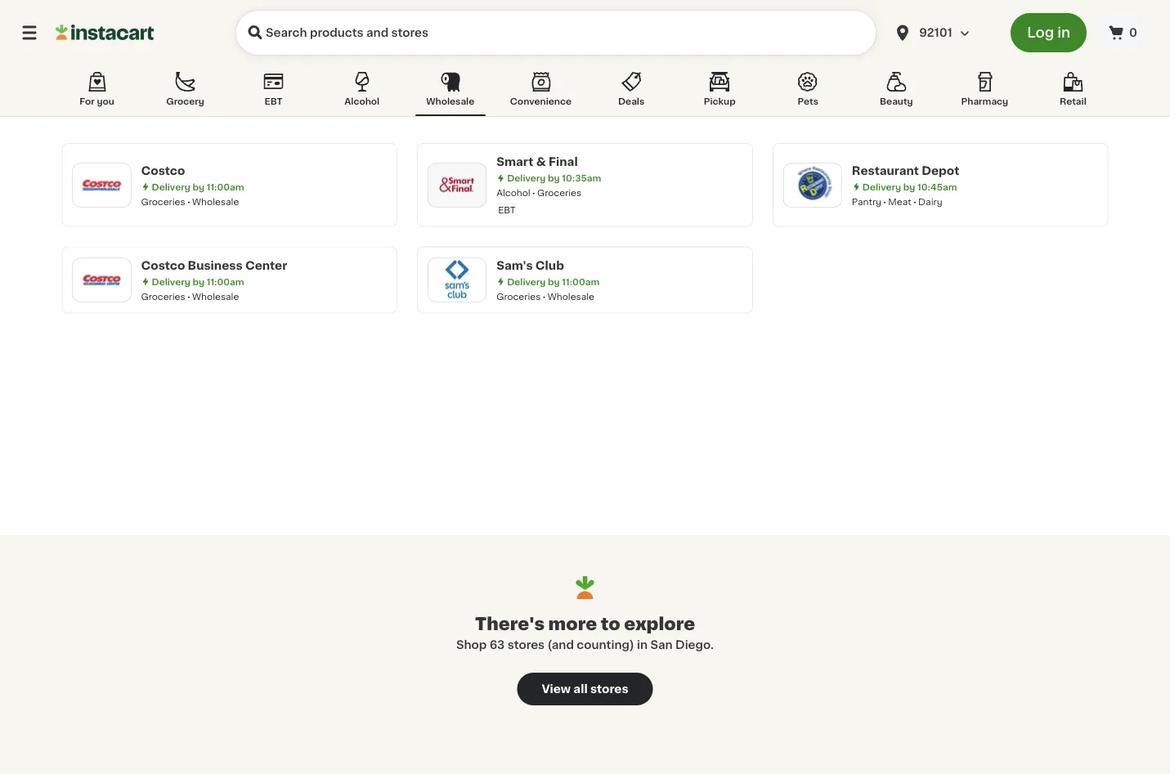 Task type: vqa. For each thing, say whether or not it's contained in the screenshot.
Pickup
yes



Task type: locate. For each thing, give the bounding box(es) containing it.
delivery by 11:00am down costco business center
[[152, 277, 244, 286]]

by for costco
[[193, 182, 205, 191]]

view all stores link
[[518, 673, 653, 706]]

delivery by 10:35am
[[507, 174, 602, 183]]

wholesale for sam's club
[[548, 292, 595, 301]]

by for smart & final
[[548, 174, 560, 183]]

1 vertical spatial stores
[[591, 684, 629, 696]]

0 horizontal spatial in
[[637, 640, 648, 651]]

0 vertical spatial alcohol
[[345, 97, 380, 106]]

None search field
[[236, 10, 877, 56]]

11:00am for costco
[[207, 182, 244, 191]]

delivery down "smart & final"
[[507, 174, 546, 183]]

sam's club logo image
[[436, 259, 479, 302]]

grocery
[[166, 97, 204, 106]]

groceries down costco business center
[[141, 292, 185, 301]]

delivery by 11:00am up costco business center
[[152, 182, 244, 191]]

1 vertical spatial in
[[637, 640, 648, 651]]

0 vertical spatial ebt
[[265, 97, 283, 106]]

by down final
[[548, 174, 560, 183]]

center
[[245, 260, 287, 271]]

10:35am
[[562, 174, 602, 183]]

pickup
[[704, 97, 736, 106]]

delivery for costco business center
[[152, 277, 190, 286]]

1 horizontal spatial ebt
[[498, 205, 516, 214]]

1 horizontal spatial stores
[[591, 684, 629, 696]]

wholesale
[[427, 97, 475, 106], [192, 197, 239, 206], [192, 292, 239, 301], [548, 292, 595, 301]]

business
[[188, 260, 243, 271]]

alcohol groceries ebt
[[497, 189, 582, 214]]

1 vertical spatial ebt
[[498, 205, 516, 214]]

groceries down delivery by 10:35am
[[538, 189, 582, 198]]

by up costco business center
[[193, 182, 205, 191]]

costco business center
[[141, 260, 287, 271]]

groceries wholesale for costco
[[141, 197, 239, 206]]

delivery down restaurant
[[863, 182, 902, 191]]

delivery by 11:00am
[[152, 182, 244, 191], [152, 277, 244, 286], [507, 277, 600, 286]]

1 vertical spatial costco
[[141, 260, 185, 271]]

view all stores
[[542, 684, 629, 696]]

stores down 'there's' at the bottom left of page
[[508, 640, 545, 651]]

sam's club
[[497, 260, 564, 271]]

ebt
[[265, 97, 283, 106], [498, 205, 516, 214]]

alcohol inside alcohol groceries ebt
[[497, 189, 531, 198]]

by for sam's club
[[548, 277, 560, 286]]

shop
[[457, 640, 487, 651]]

11:00am down business
[[207, 277, 244, 286]]

costco for costco business center
[[141, 260, 185, 271]]

delivery down costco business center
[[152, 277, 190, 286]]

groceries wholesale
[[141, 197, 239, 206], [141, 292, 239, 301], [497, 292, 595, 301]]

1 vertical spatial alcohol
[[497, 189, 531, 198]]

in right log
[[1058, 26, 1071, 40]]

log in
[[1028, 26, 1071, 40]]

groceries down sam's on the top left
[[497, 292, 541, 301]]

11:00am up business
[[207, 182, 244, 191]]

0 vertical spatial costco
[[141, 165, 185, 176]]

for you button
[[62, 69, 132, 116]]

by
[[548, 174, 560, 183], [193, 182, 205, 191], [904, 182, 916, 191], [193, 277, 205, 286], [548, 277, 560, 286]]

delivery for smart & final
[[507, 174, 546, 183]]

in
[[1058, 26, 1071, 40], [637, 640, 648, 651]]

groceries right costco logo
[[141, 197, 185, 206]]

0 horizontal spatial alcohol
[[345, 97, 380, 106]]

11:00am for costco business center
[[207, 277, 244, 286]]

stores right all
[[591, 684, 629, 696]]

11:00am down 'club'
[[562, 277, 600, 286]]

grocery button
[[150, 69, 221, 116]]

11:00am
[[207, 182, 244, 191], [207, 277, 244, 286], [562, 277, 600, 286]]

groceries wholesale down costco business center
[[141, 292, 239, 301]]

0 vertical spatial stores
[[508, 640, 545, 651]]

stores
[[508, 640, 545, 651], [591, 684, 629, 696]]

pets button
[[773, 69, 844, 116]]

costco left business
[[141, 260, 185, 271]]

restaurant depot
[[853, 165, 960, 176]]

0 horizontal spatial stores
[[508, 640, 545, 651]]

0
[[1130, 27, 1138, 38]]

groceries for sam's club
[[497, 292, 541, 301]]

pantry
[[853, 197, 882, 206]]

1 horizontal spatial alcohol
[[497, 189, 531, 198]]

to
[[601, 616, 621, 633]]

retail
[[1061, 97, 1087, 106]]

beauty button
[[862, 69, 932, 116]]

0 vertical spatial in
[[1058, 26, 1071, 40]]

delivery right costco logo
[[152, 182, 190, 191]]

delivery down sam's club
[[507, 277, 546, 286]]

2 costco from the top
[[141, 260, 185, 271]]

groceries wholesale up costco business center
[[141, 197, 239, 206]]

ebt button
[[239, 69, 309, 116]]

beauty
[[880, 97, 914, 106]]

alcohol
[[345, 97, 380, 106], [497, 189, 531, 198]]

counting)
[[577, 640, 635, 651]]

(and
[[548, 640, 574, 651]]

view all stores button
[[518, 673, 653, 706]]

you
[[97, 97, 114, 106]]

costco for costco
[[141, 165, 185, 176]]

groceries for costco
[[141, 197, 185, 206]]

deals
[[619, 97, 645, 106]]

groceries wholesale down 'club'
[[497, 292, 595, 301]]

92101 button
[[894, 10, 992, 56]]

delivery by 11:00am for sam's club
[[507, 277, 600, 286]]

1 horizontal spatial in
[[1058, 26, 1071, 40]]

deals button
[[597, 69, 667, 116]]

groceries
[[538, 189, 582, 198], [141, 197, 185, 206], [141, 292, 185, 301], [497, 292, 541, 301]]

restaurant
[[853, 165, 920, 176]]

wholesale inside button
[[427, 97, 475, 106]]

costco
[[141, 165, 185, 176], [141, 260, 185, 271]]

63
[[490, 640, 505, 651]]

1 costco from the top
[[141, 165, 185, 176]]

club
[[536, 260, 564, 271]]

by down restaurant depot
[[904, 182, 916, 191]]

delivery
[[507, 174, 546, 183], [152, 182, 190, 191], [863, 182, 902, 191], [152, 277, 190, 286], [507, 277, 546, 286]]

delivery by 11:00am down 'club'
[[507, 277, 600, 286]]

in left san
[[637, 640, 648, 651]]

11:00am for sam's club
[[562, 277, 600, 286]]

alcohol inside button
[[345, 97, 380, 106]]

by for restaurant depot
[[904, 182, 916, 191]]

costco right costco logo
[[141, 165, 185, 176]]

groceries for costco business center
[[141, 292, 185, 301]]

by down costco business center
[[193, 277, 205, 286]]

10:45am
[[918, 182, 958, 191]]

0 horizontal spatial ebt
[[265, 97, 283, 106]]

delivery for sam's club
[[507, 277, 546, 286]]

more
[[549, 616, 598, 633]]

log in button
[[1012, 13, 1088, 52]]

by down 'club'
[[548, 277, 560, 286]]

wholesale for costco
[[192, 197, 239, 206]]

wholesale for costco business center
[[192, 292, 239, 301]]

pickup button
[[685, 69, 755, 116]]



Task type: describe. For each thing, give the bounding box(es) containing it.
sam's
[[497, 260, 533, 271]]

for you
[[80, 97, 114, 106]]

delivery for costco
[[152, 182, 190, 191]]

shop categories tab list
[[62, 69, 1109, 116]]

delivery for restaurant depot
[[863, 182, 902, 191]]

groceries wholesale for costco business center
[[141, 292, 239, 301]]

groceries inside alcohol groceries ebt
[[538, 189, 582, 198]]

pharmacy button
[[950, 69, 1021, 116]]

92101
[[920, 27, 953, 38]]

Search field
[[236, 10, 877, 56]]

san
[[651, 640, 673, 651]]

pharmacy
[[962, 97, 1009, 106]]

convenience button
[[504, 69, 579, 116]]

diego.
[[676, 640, 714, 651]]

delivery by 10:45am
[[863, 182, 958, 191]]

pantry meat dairy
[[853, 197, 943, 206]]

groceries wholesale for sam's club
[[497, 292, 595, 301]]

smart
[[497, 156, 534, 168]]

in inside "there's more to explore shop 63 stores (and counting) in san diego."
[[637, 640, 648, 651]]

wholesale button
[[415, 69, 486, 116]]

depot
[[922, 165, 960, 176]]

costco logo image
[[81, 164, 123, 206]]

stores inside "there's more to explore shop 63 stores (and counting) in san diego."
[[508, 640, 545, 651]]

log
[[1028, 26, 1055, 40]]

restaurant depot logo image
[[792, 164, 835, 206]]

by for costco business center
[[193, 277, 205, 286]]

view
[[542, 684, 571, 696]]

meat
[[889, 197, 912, 206]]

alcohol for alcohol
[[345, 97, 380, 106]]

delivery by 11:00am for costco
[[152, 182, 244, 191]]

dairy
[[919, 197, 943, 206]]

92101 button
[[884, 10, 1002, 56]]

there's more to explore shop 63 stores (and counting) in san diego.
[[457, 616, 714, 651]]

costco business center logo image
[[81, 259, 123, 302]]

convenience
[[510, 97, 572, 106]]

ebt inside 'button'
[[265, 97, 283, 106]]

alcohol for alcohol groceries ebt
[[497, 189, 531, 198]]

smart & final
[[497, 156, 578, 168]]

ebt inside alcohol groceries ebt
[[498, 205, 516, 214]]

pets
[[798, 97, 819, 106]]

alcohol button
[[327, 69, 397, 116]]

there's
[[475, 616, 545, 633]]

for
[[80, 97, 95, 106]]

smart & final logo image
[[436, 164, 479, 206]]

stores inside button
[[591, 684, 629, 696]]

&
[[537, 156, 546, 168]]

final
[[549, 156, 578, 168]]

retail button
[[1039, 69, 1109, 116]]

instacart image
[[56, 23, 154, 43]]

explore
[[625, 616, 696, 633]]

delivery by 11:00am for costco business center
[[152, 277, 244, 286]]

0 button
[[1097, 16, 1151, 49]]

all
[[574, 684, 588, 696]]

in inside button
[[1058, 26, 1071, 40]]



